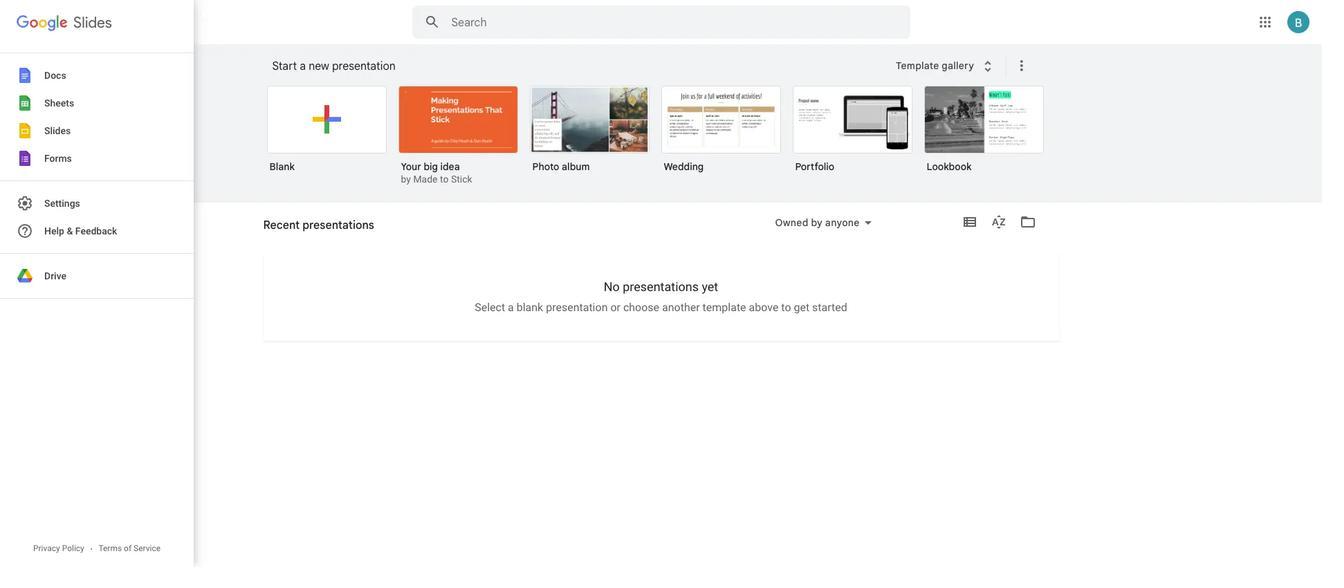 Task type: locate. For each thing, give the bounding box(es) containing it.
get
[[794, 301, 810, 314]]

portfolio
[[795, 160, 834, 173]]

presentation inside the 'no presentations yet select a blank presentation or choose another template above to get started'
[[546, 301, 608, 314]]

lookbook option
[[924, 86, 1044, 183]]

1 recent from the top
[[263, 219, 300, 232]]

privacy policy link
[[30, 544, 88, 555]]

a inside heading
[[300, 59, 306, 73]]

blank
[[269, 160, 295, 173]]

0 vertical spatial a
[[300, 59, 306, 73]]

select
[[475, 301, 505, 314]]

a
[[300, 59, 306, 73], [508, 301, 514, 314]]

1 horizontal spatial a
[[508, 301, 514, 314]]

recent inside "recent presentations" 'heading'
[[263, 219, 300, 232]]

0 vertical spatial to
[[440, 174, 449, 185]]

presentation
[[332, 59, 396, 73], [546, 301, 608, 314]]

your big idea option
[[398, 86, 518, 187]]

big
[[424, 160, 438, 173]]

slides
[[73, 13, 112, 31], [77, 13, 116, 31], [44, 125, 71, 136]]

None search field
[[412, 6, 910, 39]]

a left blank
[[508, 301, 514, 314]]

by right owned at the right of the page
[[811, 217, 823, 229]]

0 horizontal spatial to
[[440, 174, 449, 185]]

stick
[[451, 174, 472, 185]]

privacy policy · terms of service
[[33, 544, 161, 555]]

more actions. image
[[1011, 57, 1030, 74]]

1 vertical spatial presentation
[[546, 301, 608, 314]]

presentations inside the 'no presentations yet select a blank presentation or choose another template above to get started'
[[623, 279, 699, 294]]

privacy
[[33, 544, 60, 553]]

1 vertical spatial a
[[508, 301, 514, 314]]

0 vertical spatial by
[[401, 174, 411, 185]]

to left get
[[781, 301, 791, 314]]

recent
[[263, 219, 300, 232], [263, 224, 295, 237]]

recent presentations heading
[[263, 203, 374, 247]]

album
[[562, 160, 590, 173]]

photo album
[[532, 160, 590, 173]]

recent presentations
[[263, 219, 374, 232], [263, 224, 360, 237]]

presentations
[[302, 219, 374, 232], [298, 224, 360, 237], [623, 279, 699, 294]]

forms
[[44, 153, 72, 164]]

presentation inside heading
[[332, 59, 396, 73]]

by
[[401, 174, 411, 185], [811, 217, 823, 229]]

list box
[[267, 83, 1062, 203]]

slides menu
[[0, 0, 194, 567]]

a inside the 'no presentations yet select a blank presentation or choose another template above to get started'
[[508, 301, 514, 314]]

or
[[610, 301, 621, 314]]

1 horizontal spatial to
[[781, 301, 791, 314]]

wedding option
[[661, 86, 781, 183]]

slides link
[[17, 0, 112, 170], [44, 8, 116, 39]]

another
[[662, 301, 700, 314]]

by inside "dropdown button"
[[811, 217, 823, 229]]

yet
[[702, 279, 718, 294]]

help & feedback
[[44, 226, 117, 237]]

anyone
[[825, 217, 860, 229]]

presentation left or
[[546, 301, 608, 314]]

0 vertical spatial presentation
[[332, 59, 396, 73]]

start a new presentation
[[272, 59, 396, 73]]

template
[[703, 301, 746, 314]]

1 horizontal spatial by
[[811, 217, 823, 229]]

0 horizontal spatial a
[[300, 59, 306, 73]]

to down idea at left
[[440, 174, 449, 185]]

2 recent from the top
[[263, 224, 295, 237]]

service
[[134, 544, 161, 553]]

blank
[[517, 301, 543, 314]]

started
[[812, 301, 847, 314]]

1 vertical spatial to
[[781, 301, 791, 314]]

by down your
[[401, 174, 411, 185]]

new
[[309, 59, 329, 73]]

1 vertical spatial by
[[811, 217, 823, 229]]

a left "new" at the left of the page
[[300, 59, 306, 73]]

settings
[[44, 198, 80, 209]]

presentation right "new" at the left of the page
[[332, 59, 396, 73]]

blank option
[[267, 86, 386, 183]]

no presentations yet select a blank presentation or choose another template above to get started
[[475, 279, 847, 314]]

presentations inside 'heading'
[[302, 219, 374, 232]]

0 horizontal spatial presentation
[[332, 59, 396, 73]]

to
[[440, 174, 449, 185], [781, 301, 791, 314]]

·
[[90, 544, 93, 555]]

owned by anyone
[[775, 217, 860, 229]]

1 horizontal spatial presentation
[[546, 301, 608, 314]]

0 horizontal spatial by
[[401, 174, 411, 185]]



Task type: describe. For each thing, give the bounding box(es) containing it.
made to stick link
[[413, 174, 472, 185]]

lookbook
[[927, 160, 972, 173]]

feedback
[[75, 226, 117, 237]]

no
[[604, 279, 620, 294]]

to inside the 'no presentations yet select a blank presentation or choose another template above to get started'
[[781, 301, 791, 314]]

your
[[401, 160, 421, 173]]

search image
[[418, 8, 446, 36]]

start
[[272, 59, 297, 73]]

idea
[[440, 160, 460, 173]]

wedding
[[664, 160, 704, 173]]

terms
[[99, 544, 122, 553]]

above
[[749, 301, 779, 314]]

gallery
[[942, 59, 974, 72]]

docs
[[44, 70, 66, 81]]

owned
[[775, 217, 808, 229]]

template gallery
[[896, 59, 974, 72]]

help
[[44, 226, 64, 237]]

list box containing blank
[[267, 83, 1062, 203]]

of
[[124, 544, 131, 553]]

terms of service link
[[95, 544, 164, 555]]

2 recent presentations from the top
[[263, 224, 360, 237]]

to inside your big idea by made to stick
[[440, 174, 449, 185]]

start a new presentation heading
[[272, 44, 887, 89]]

your big idea by made to stick
[[401, 160, 472, 185]]

template gallery button
[[887, 53, 1005, 78]]

slides link inside slides menu
[[17, 0, 112, 170]]

policy
[[62, 544, 84, 553]]

made
[[413, 174, 438, 185]]

owned by anyone button
[[766, 214, 880, 231]]

portfolio option
[[792, 86, 912, 183]]

choose
[[623, 301, 659, 314]]

by inside your big idea by made to stick
[[401, 174, 411, 185]]

drive
[[44, 270, 66, 282]]

template
[[896, 59, 939, 72]]

&
[[67, 226, 73, 237]]

photo album option
[[530, 86, 649, 183]]

no presentations yet region
[[263, 279, 1059, 314]]

Search bar text field
[[451, 16, 875, 30]]

1 recent presentations from the top
[[263, 219, 374, 232]]

sheets
[[44, 98, 74, 109]]

photo
[[532, 160, 559, 173]]



Task type: vqa. For each thing, say whether or not it's contained in the screenshot.
Edit
no



